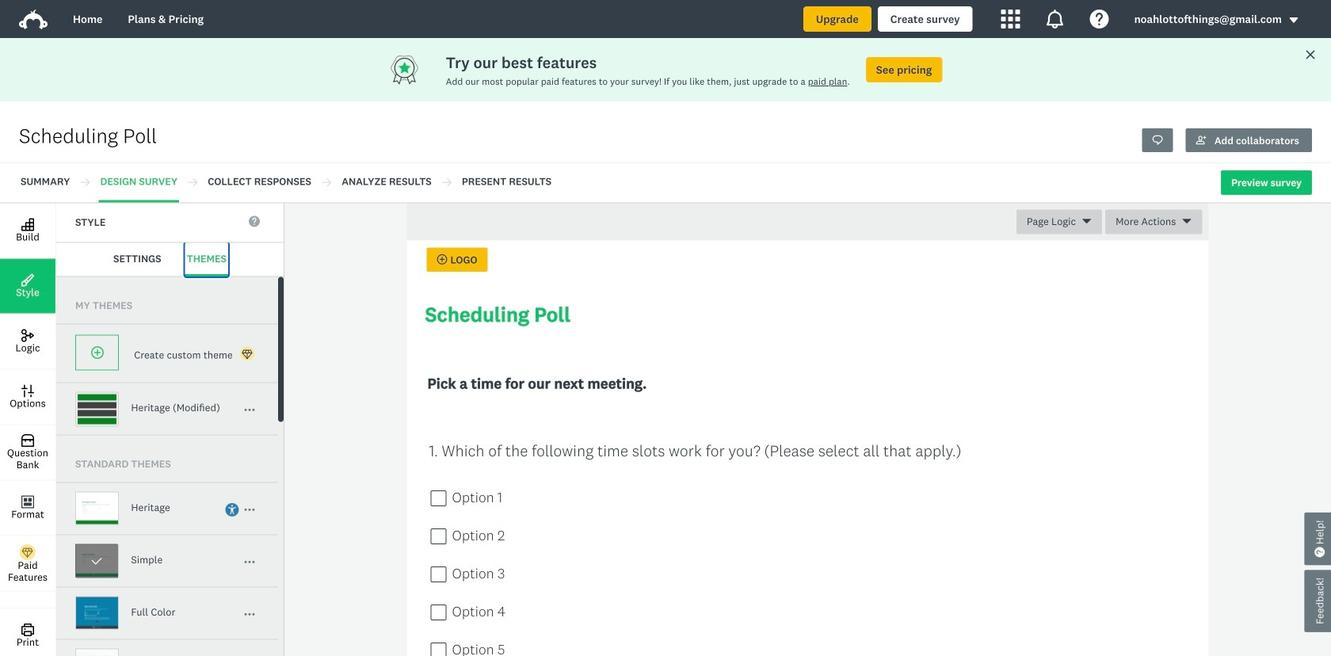 Task type: vqa. For each thing, say whether or not it's contained in the screenshot.
X icon
no



Task type: describe. For each thing, give the bounding box(es) containing it.
1 products icon image from the left
[[1001, 10, 1020, 29]]

rewards image
[[389, 54, 446, 86]]

help icon image
[[1090, 10, 1109, 29]]

2 products icon image from the left
[[1046, 10, 1065, 29]]

dropdown arrow image
[[1288, 15, 1300, 26]]



Task type: locate. For each thing, give the bounding box(es) containing it.
surveymonkey logo image
[[19, 10, 48, 29]]

products icon image
[[1001, 10, 1020, 29], [1046, 10, 1065, 29]]

1 horizontal spatial products icon image
[[1046, 10, 1065, 29]]

0 horizontal spatial products icon image
[[1001, 10, 1020, 29]]



